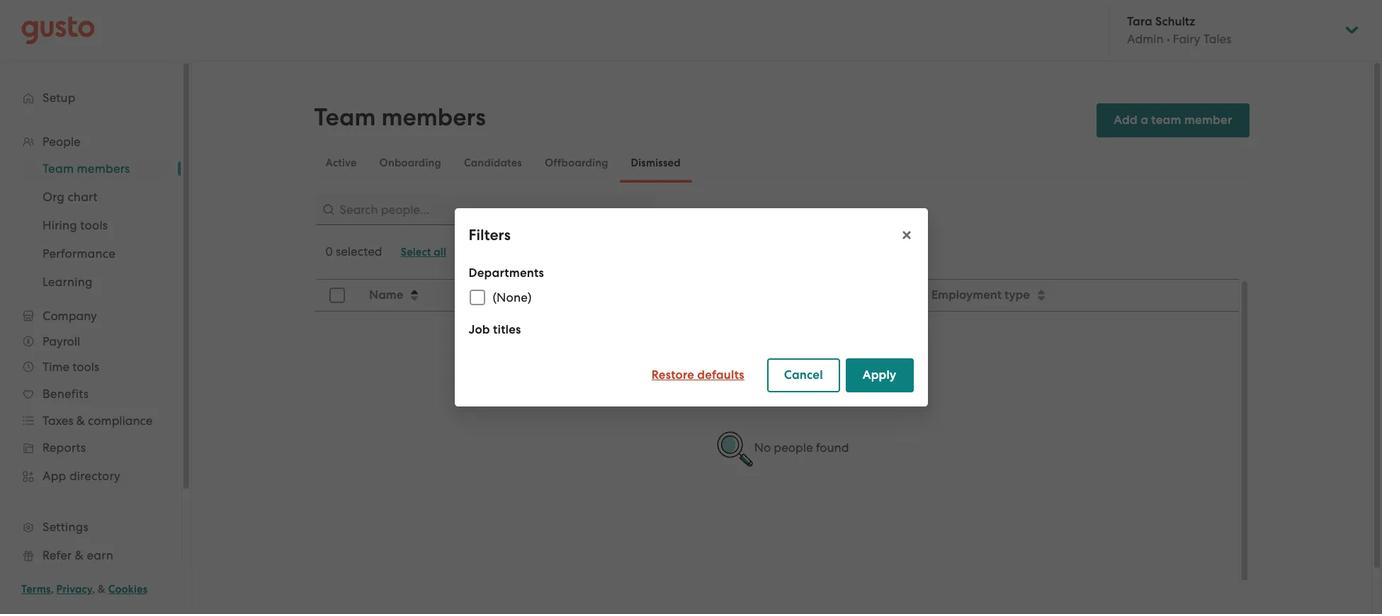 Task type: locate. For each thing, give the bounding box(es) containing it.
employment type button
[[923, 281, 1238, 310]]

defaults
[[697, 367, 744, 382]]

job titles
[[469, 322, 521, 337]]

team members tab list
[[314, 143, 1249, 183]]

, left "&"
[[92, 583, 95, 596]]

dismissed button
[[620, 146, 692, 180]]

team members filters dialog
[[454, 208, 928, 406]]

select all
[[401, 246, 446, 259]]

onboarding
[[379, 157, 441, 169]]

, left privacy link
[[51, 583, 54, 596]]

employment
[[931, 288, 1001, 302]]

select all button
[[394, 241, 453, 264]]

privacy
[[56, 583, 92, 596]]

filters
[[469, 226, 511, 244]]

member
[[1184, 113, 1232, 128]]

name button
[[360, 281, 524, 310]]

1 horizontal spatial ,
[[92, 583, 95, 596]]

no
[[754, 441, 771, 455]]

employment type
[[931, 288, 1030, 302]]

offboarding button
[[533, 146, 620, 180]]

,
[[51, 583, 54, 596], [92, 583, 95, 596]]

add
[[1114, 113, 1138, 128]]

restore
[[652, 367, 694, 382]]

type
[[1004, 288, 1030, 302]]

apply
[[863, 367, 896, 382]]

team members
[[314, 103, 486, 132]]

job
[[469, 322, 490, 337]]

cancel button
[[767, 358, 840, 392]]

active
[[326, 157, 357, 169]]

privacy link
[[56, 583, 92, 596]]

apply button
[[846, 358, 913, 392]]

candidates
[[464, 157, 522, 169]]

Select all rows on this page checkbox
[[321, 280, 352, 311]]

terms , privacy , & cookies
[[21, 583, 148, 596]]

restore defaults button
[[635, 358, 761, 392]]

no people found
[[754, 441, 849, 455]]

cookies button
[[108, 581, 148, 598]]

0 horizontal spatial ,
[[51, 583, 54, 596]]



Task type: describe. For each thing, give the bounding box(es) containing it.
found
[[816, 441, 849, 455]]

selected
[[336, 244, 382, 259]]

account menu element
[[1109, 0, 1361, 60]]

team
[[1151, 113, 1181, 128]]

cancel
[[784, 367, 823, 382]]

Search people... field
[[314, 194, 654, 225]]

members
[[381, 103, 486, 132]]

add a team member
[[1114, 113, 1232, 128]]

onboarding button
[[368, 146, 453, 180]]

candidates button
[[453, 146, 533, 180]]

restore defaults
[[652, 367, 744, 382]]

2 , from the left
[[92, 583, 95, 596]]

0
[[326, 244, 333, 259]]

&
[[98, 583, 106, 596]]

team
[[314, 103, 376, 132]]

name
[[369, 288, 403, 302]]

terms link
[[21, 583, 51, 596]]

a
[[1141, 113, 1148, 128]]

select
[[401, 246, 431, 259]]

titles
[[493, 322, 521, 337]]

terms
[[21, 583, 51, 596]]

home image
[[21, 16, 95, 44]]

offboarding
[[545, 157, 608, 169]]

active button
[[314, 146, 368, 180]]

1 , from the left
[[51, 583, 54, 596]]

(None) checkbox
[[462, 282, 493, 313]]

0 selected status
[[326, 244, 382, 259]]

cookies
[[108, 583, 148, 596]]

departments
[[469, 265, 544, 280]]

dismissed
[[631, 157, 681, 169]]

(none)
[[493, 290, 532, 304]]

people
[[774, 441, 813, 455]]

all
[[434, 246, 446, 259]]

0 selected
[[326, 244, 382, 259]]

add a team member button
[[1097, 103, 1249, 137]]



Task type: vqa. For each thing, say whether or not it's contained in the screenshot.
the topmost to
no



